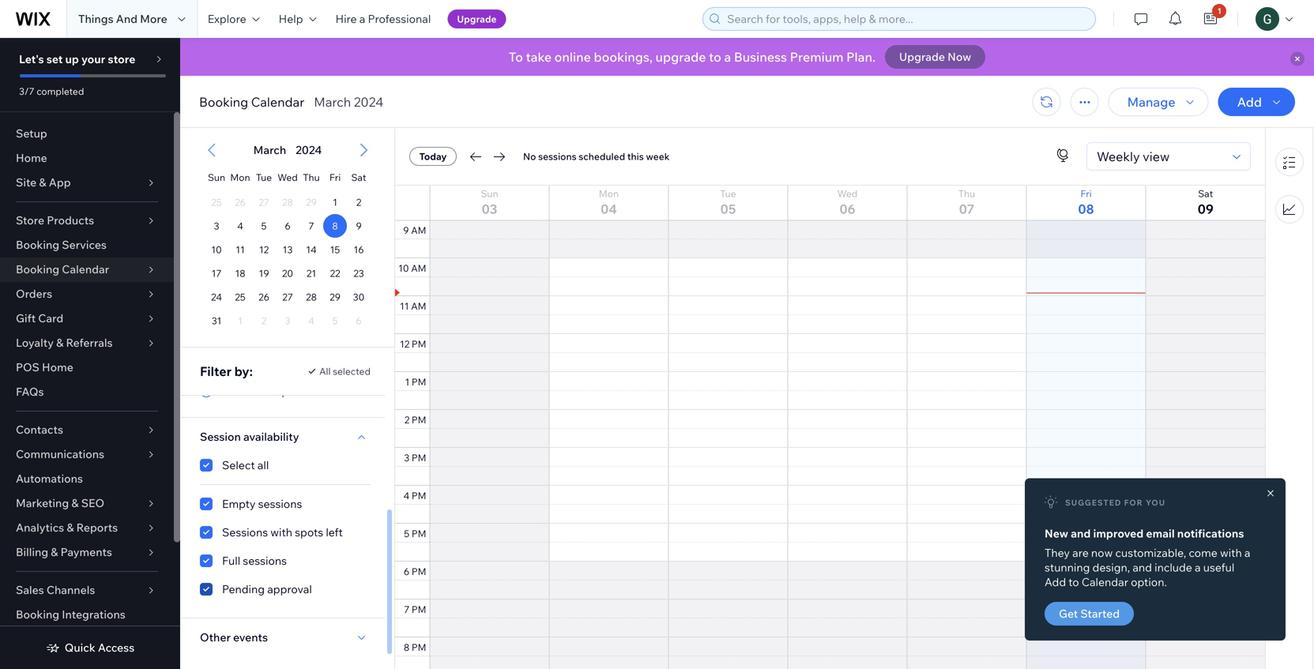 Task type: describe. For each thing, give the bounding box(es) containing it.
3/7 completed
[[19, 85, 84, 97]]

access
[[98, 641, 135, 655]]

set
[[46, 52, 63, 66]]

to inside they are now customizable, come with a stunning design, and include a useful add to calendar option.
[[1069, 575, 1079, 589]]

8 for 8
[[332, 220, 338, 232]]

improved
[[1093, 527, 1144, 541]]

new and improved email notifications
[[1045, 527, 1244, 541]]

pm for 6 pm
[[412, 566, 426, 577]]

automations
[[16, 472, 83, 486]]

calendar inside booking calendar dropdown button
[[62, 262, 109, 276]]

& for marketing
[[71, 496, 79, 510]]

let's set up your store
[[19, 52, 135, 66]]

and inside they are now customizable, come with a stunning design, and include a useful add to calendar option.
[[1133, 561, 1152, 575]]

march for march 2024
[[314, 94, 351, 110]]

row containing 24
[[205, 285, 371, 309]]

orders
[[16, 287, 52, 301]]

are
[[1072, 546, 1089, 560]]

reports
[[76, 521, 118, 535]]

a right come
[[1245, 546, 1251, 560]]

help
[[279, 12, 303, 26]]

upgrade now
[[899, 50, 971, 64]]

take
[[526, 49, 552, 65]]

a right the hire
[[359, 12, 365, 26]]

7 pm
[[404, 604, 426, 615]]

pending
[[222, 582, 265, 596]]

pending approval
[[222, 582, 312, 596]]

hire
[[335, 12, 357, 26]]

all
[[257, 458, 269, 472]]

22
[[330, 268, 340, 279]]

upgrade now button
[[885, 45, 986, 69]]

availability
[[243, 430, 299, 444]]

Select all checkbox
[[200, 456, 371, 475]]

no sessions scheduled this week
[[523, 151, 670, 162]]

channels
[[47, 583, 95, 597]]

get started
[[1059, 607, 1120, 621]]

faqs link
[[0, 380, 174, 405]]

gift card
[[16, 311, 63, 325]]

9 for 9 am
[[403, 224, 409, 236]]

2 for 2 pm
[[404, 414, 410, 426]]

marketing
[[16, 496, 69, 510]]

week
[[646, 151, 670, 162]]

setup link
[[0, 122, 174, 146]]

0 horizontal spatial thu
[[303, 171, 320, 183]]

row containing 17
[[205, 262, 371, 285]]

orders button
[[0, 282, 174, 307]]

23
[[353, 268, 364, 279]]

calendar inside they are now customizable, come with a stunning design, and include a useful add to calendar option.
[[1082, 575, 1128, 589]]

3 pm
[[404, 452, 426, 464]]

card
[[38, 311, 63, 325]]

booking for booking integrations link
[[16, 608, 59, 622]]

wed 06
[[837, 188, 858, 217]]

pm for 3 pm
[[412, 452, 426, 464]]

now
[[948, 50, 971, 64]]

all
[[319, 365, 331, 377]]

billing & payments
[[16, 545, 112, 559]]

grid containing 03
[[395, 0, 1265, 669]]

31
[[212, 315, 221, 327]]

app
[[49, 175, 71, 189]]

events
[[233, 631, 268, 644]]

seo
[[81, 496, 104, 510]]

24
[[211, 291, 222, 303]]

pos home
[[16, 360, 73, 374]]

now
[[1091, 546, 1113, 560]]

am for 9 am
[[411, 224, 426, 236]]

sessions
[[222, 526, 268, 539]]

marketing & seo
[[16, 496, 104, 510]]

online
[[555, 49, 591, 65]]

3/8/2024 cell
[[323, 214, 347, 238]]

to take online bookings, upgrade to a business premium plan.
[[509, 49, 876, 65]]

0 vertical spatial and
[[1071, 527, 1091, 541]]

sidebar element
[[0, 38, 180, 669]]

row containing 10
[[205, 238, 371, 262]]

customizable,
[[1115, 546, 1186, 560]]

25
[[235, 291, 246, 303]]

1 inside button
[[1218, 6, 1222, 16]]

sat for sat
[[351, 171, 366, 183]]

referrals
[[66, 336, 113, 350]]

10 for 10
[[211, 244, 222, 256]]

today button
[[409, 147, 457, 166]]

& for analytics
[[67, 521, 74, 535]]

11 for 11 am
[[400, 300, 409, 312]]

1 horizontal spatial wed
[[837, 188, 858, 200]]

4 for 4
[[237, 220, 243, 232]]

21
[[307, 268, 316, 279]]

no
[[523, 151, 536, 162]]

17
[[211, 268, 222, 279]]

Search for tools, apps, help & more... field
[[722, 8, 1091, 30]]

hire a professional
[[335, 12, 431, 26]]

0 vertical spatial wed
[[278, 171, 298, 183]]

9 am
[[403, 224, 426, 236]]

empty
[[222, 497, 256, 511]]

manage
[[1127, 94, 1176, 110]]

row containing sun
[[205, 162, 371, 190]]

add inside they are now customizable, come with a stunning design, and include a useful add to calendar option.
[[1045, 575, 1066, 589]]

1 vertical spatial home
[[42, 360, 73, 374]]

pm for 1 pm
[[412, 376, 426, 388]]

other events button
[[200, 628, 268, 647]]

scheduled
[[579, 151, 625, 162]]

2 pm
[[404, 414, 426, 426]]

all selected
[[319, 365, 371, 377]]

row group containing 1
[[190, 190, 385, 347]]

sessions for no
[[538, 151, 577, 162]]

4 for 4 pm
[[403, 490, 410, 502]]

add inside 'button'
[[1237, 94, 1262, 110]]

site & app button
[[0, 171, 174, 195]]

useful
[[1203, 561, 1235, 575]]

to
[[509, 49, 523, 65]]

professional
[[368, 12, 431, 26]]

19
[[259, 268, 269, 279]]

quick access
[[65, 641, 135, 655]]

upgrade for upgrade now
[[899, 50, 945, 64]]

28
[[306, 291, 317, 303]]

come
[[1189, 546, 1218, 560]]

design,
[[1093, 561, 1130, 575]]

9 for 9
[[356, 220, 362, 232]]

billing
[[16, 545, 48, 559]]

6 pm
[[404, 566, 426, 577]]

04
[[601, 201, 617, 217]]

booking calendar button
[[0, 258, 174, 282]]

full sessions
[[222, 554, 287, 568]]

stunning
[[1045, 561, 1090, 575]]

0 vertical spatial mon
[[230, 171, 250, 183]]

fri 08
[[1078, 188, 1094, 217]]

march 2024
[[314, 94, 383, 110]]

session availability button
[[200, 428, 299, 446]]

1 vertical spatial mon
[[599, 188, 619, 200]]

27
[[282, 291, 293, 303]]

1 horizontal spatial tue
[[720, 188, 736, 200]]

booking integrations
[[16, 608, 125, 622]]

things
[[78, 12, 113, 26]]

0 vertical spatial 2024
[[354, 94, 383, 110]]

30
[[353, 291, 365, 303]]

pm for 4 pm
[[412, 490, 426, 502]]

Pending approval checkbox
[[200, 580, 371, 599]]

quick
[[65, 641, 95, 655]]

analytics
[[16, 521, 64, 535]]

0 horizontal spatial tue
[[256, 171, 272, 183]]

11 for 11
[[236, 244, 245, 256]]



Task type: locate. For each thing, give the bounding box(es) containing it.
sun for mon
[[208, 171, 225, 183]]

1 vertical spatial fri
[[1081, 188, 1092, 200]]

started
[[1081, 607, 1120, 621]]

1 horizontal spatial calendar
[[251, 94, 304, 110]]

contacts
[[16, 423, 63, 437]]

4 pm
[[403, 490, 426, 502]]

pm down 5 pm
[[412, 566, 426, 577]]

tue 05
[[720, 188, 736, 217]]

am down 9 am
[[411, 262, 426, 274]]

0 vertical spatial with
[[270, 526, 292, 539]]

2 horizontal spatial 1
[[1218, 6, 1222, 16]]

sat for sat 09
[[1198, 188, 1213, 200]]

8 pm from the top
[[412, 604, 426, 615]]

& inside site & app dropdown button
[[39, 175, 46, 189]]

0 vertical spatial 11
[[236, 244, 245, 256]]

1 vertical spatial thu
[[958, 188, 975, 200]]

& left 'seo'
[[71, 496, 79, 510]]

7 pm from the top
[[412, 566, 426, 577]]

booking inside dropdown button
[[16, 262, 59, 276]]

pm down 7 pm
[[412, 641, 426, 653]]

1 vertical spatial 12
[[400, 338, 410, 350]]

& right loyalty
[[56, 336, 64, 350]]

sessions for full
[[243, 554, 287, 568]]

1 vertical spatial sessions
[[258, 497, 302, 511]]

upgrade left now
[[899, 50, 945, 64]]

0 horizontal spatial 6
[[285, 220, 291, 232]]

thu up "07" at right
[[958, 188, 975, 200]]

communications button
[[0, 443, 174, 467]]

with
[[270, 526, 292, 539], [1220, 546, 1242, 560]]

row containing 1
[[205, 190, 371, 214]]

row
[[205, 162, 371, 190], [395, 186, 1265, 220], [205, 190, 371, 214], [205, 214, 371, 238], [205, 238, 371, 262], [205, 262, 371, 285], [205, 285, 371, 309]]

a inside alert
[[724, 49, 731, 65]]

1 horizontal spatial and
[[1133, 561, 1152, 575]]

grid containing march
[[190, 129, 385, 347]]

5 for 5
[[261, 220, 267, 232]]

1 horizontal spatial with
[[1220, 546, 1242, 560]]

am
[[411, 224, 426, 236], [411, 262, 426, 274], [411, 300, 426, 312]]

None field
[[1092, 143, 1228, 170]]

& for site
[[39, 175, 46, 189]]

sat 09
[[1198, 188, 1214, 217]]

8 down 7 pm
[[404, 641, 410, 653]]

1 horizontal spatial fri
[[1081, 188, 1092, 200]]

1 horizontal spatial sat
[[1198, 188, 1213, 200]]

1 pm from the top
[[412, 338, 426, 350]]

1 vertical spatial upgrade
[[899, 50, 945, 64]]

2 up 3 pm on the left of the page
[[404, 414, 410, 426]]

fri up 3/8/2024 cell
[[329, 171, 341, 183]]

1 horizontal spatial 2
[[404, 414, 410, 426]]

a down come
[[1195, 561, 1201, 575]]

1 horizontal spatial 12
[[400, 338, 410, 350]]

3 am from the top
[[411, 300, 426, 312]]

booking calendar down the booking services
[[16, 262, 109, 276]]

7 inside row
[[309, 220, 314, 232]]

0 vertical spatial fri
[[329, 171, 341, 183]]

to right upgrade
[[709, 49, 721, 65]]

1 horizontal spatial upgrade
[[899, 50, 945, 64]]

0 horizontal spatial calendar
[[62, 262, 109, 276]]

14
[[306, 244, 317, 256]]

0 horizontal spatial 2
[[356, 196, 361, 208]]

0 vertical spatial calendar
[[251, 94, 304, 110]]

quick access button
[[46, 641, 135, 655]]

8 up 15 on the left of page
[[332, 220, 338, 232]]

bookings,
[[594, 49, 653, 65]]

option.
[[1131, 575, 1167, 589]]

grid
[[395, 0, 1265, 669], [190, 129, 385, 347]]

pm down 2 pm
[[412, 452, 426, 464]]

6 up 7 pm
[[404, 566, 410, 577]]

1 vertical spatial 11
[[400, 300, 409, 312]]

8 pm
[[404, 641, 426, 653]]

0 horizontal spatial 4
[[237, 220, 243, 232]]

7 down 6 pm
[[404, 604, 410, 615]]

booking services link
[[0, 233, 174, 258]]

and up are
[[1071, 527, 1091, 541]]

1 horizontal spatial 9
[[403, 224, 409, 236]]

calendar left march 2024
[[251, 94, 304, 110]]

& inside loyalty & referrals dropdown button
[[56, 336, 64, 350]]

0 vertical spatial 12
[[259, 244, 269, 256]]

4 down 3 pm on the left of the page
[[403, 490, 410, 502]]

to inside alert
[[709, 49, 721, 65]]

pm for 12 pm
[[412, 338, 426, 350]]

1 horizontal spatial 10
[[398, 262, 409, 274]]

7 for 7
[[309, 220, 314, 232]]

fri inside fri 08
[[1081, 188, 1092, 200]]

0 vertical spatial to
[[709, 49, 721, 65]]

notifications
[[1177, 527, 1244, 541]]

products
[[47, 213, 94, 227]]

pm for 5 pm
[[412, 528, 426, 540]]

business
[[734, 49, 787, 65]]

Empty sessions checkbox
[[200, 495, 371, 514]]

0 vertical spatial 7
[[309, 220, 314, 232]]

1 am from the top
[[411, 224, 426, 236]]

sat up 09
[[1198, 188, 1213, 200]]

7
[[309, 220, 314, 232], [404, 604, 410, 615]]

thu up 14
[[303, 171, 320, 183]]

sessions with spots left
[[222, 526, 343, 539]]

1 horizontal spatial 1
[[405, 376, 410, 388]]

1 horizontal spatial 4
[[403, 490, 410, 502]]

2024
[[354, 94, 383, 110], [296, 143, 322, 157]]

1 vertical spatial 7
[[404, 604, 410, 615]]

march for march
[[253, 143, 286, 157]]

add button
[[1218, 88, 1295, 116]]

0 horizontal spatial 9
[[356, 220, 362, 232]]

sessions up sessions with spots left
[[258, 497, 302, 511]]

1 horizontal spatial thu
[[958, 188, 975, 200]]

sessions inside 'checkbox'
[[243, 554, 287, 568]]

0 horizontal spatial 8
[[332, 220, 338, 232]]

1 vertical spatial to
[[1069, 575, 1079, 589]]

8 for 8 pm
[[404, 641, 410, 653]]

5 pm
[[404, 528, 426, 540]]

sessions for empty
[[258, 497, 302, 511]]

08
[[1078, 201, 1094, 217]]

0 vertical spatial 1
[[1218, 6, 1222, 16]]

10 inside row
[[211, 244, 222, 256]]

& for billing
[[51, 545, 58, 559]]

5 down 4 pm
[[404, 528, 410, 540]]

pm for 2 pm
[[412, 414, 426, 426]]

0 horizontal spatial to
[[709, 49, 721, 65]]

help button
[[269, 0, 326, 38]]

hire a professional link
[[326, 0, 440, 38]]

Full sessions checkbox
[[200, 552, 371, 571]]

3 for 3
[[214, 220, 219, 232]]

0 vertical spatial booking calendar
[[199, 94, 304, 110]]

6 up 13
[[285, 220, 291, 232]]

4 up 18
[[237, 220, 243, 232]]

location
[[284, 360, 325, 374]]

upgrade right professional
[[457, 13, 497, 25]]

1 vertical spatial 8
[[404, 641, 410, 653]]

12 for 12
[[259, 244, 269, 256]]

3 up 17
[[214, 220, 219, 232]]

wed up 13
[[278, 171, 298, 183]]

11
[[236, 244, 245, 256], [400, 300, 409, 312]]

0 horizontal spatial 10
[[211, 244, 222, 256]]

gift
[[16, 311, 36, 325]]

1 vertical spatial tue
[[720, 188, 736, 200]]

get started button
[[1045, 602, 1134, 626]]

am up 12 pm
[[411, 300, 426, 312]]

contacts button
[[0, 418, 174, 443]]

12 for 12 pm
[[400, 338, 410, 350]]

1
[[1218, 6, 1222, 16], [333, 196, 337, 208], [405, 376, 410, 388]]

upgrade
[[656, 49, 706, 65]]

empty sessions
[[222, 497, 302, 511]]

pm up 1 pm
[[412, 338, 426, 350]]

row containing 03
[[395, 186, 1265, 220]]

pm down 1 pm
[[412, 414, 426, 426]]

0 vertical spatial add
[[1237, 94, 1262, 110]]

wed up 06
[[837, 188, 858, 200]]

1 vertical spatial add
[[1045, 575, 1066, 589]]

home down setup
[[16, 151, 47, 165]]

11 am
[[400, 300, 426, 312]]

10 for 10 am
[[398, 262, 409, 274]]

0 vertical spatial 6
[[285, 220, 291, 232]]

& right billing
[[51, 545, 58, 559]]

0 horizontal spatial mon
[[230, 171, 250, 183]]

& inside billing & payments dropdown button
[[51, 545, 58, 559]]

alert containing march
[[249, 143, 327, 157]]

pm up 2 pm
[[412, 376, 426, 388]]

thu
[[303, 171, 320, 183], [958, 188, 975, 200]]

your
[[81, 52, 105, 66]]

pm
[[412, 338, 426, 350], [412, 376, 426, 388], [412, 414, 426, 426], [412, 452, 426, 464], [412, 490, 426, 502], [412, 528, 426, 540], [412, 566, 426, 577], [412, 604, 426, 615], [412, 641, 426, 653]]

plan.
[[847, 49, 876, 65]]

and up option. at the bottom right
[[1133, 561, 1152, 575]]

0 vertical spatial sessions
[[538, 151, 577, 162]]

approval
[[267, 582, 312, 596]]

explore
[[208, 12, 246, 26]]

booking for booking calendar dropdown button
[[16, 262, 59, 276]]

1 horizontal spatial add
[[1237, 94, 1262, 110]]

0 vertical spatial 10
[[211, 244, 222, 256]]

2 pm from the top
[[412, 376, 426, 388]]

upgrade inside button
[[899, 50, 945, 64]]

& for loyalty
[[56, 336, 64, 350]]

Sessions with spots left checkbox
[[200, 523, 371, 542]]

with up useful
[[1220, 546, 1242, 560]]

with inside checkbox
[[270, 526, 292, 539]]

1 vertical spatial 5
[[404, 528, 410, 540]]

sat up 16
[[351, 171, 366, 183]]

0 vertical spatial sat
[[351, 171, 366, 183]]

by:
[[234, 364, 253, 379]]

booking calendar up sun mon tue wed thu
[[199, 94, 304, 110]]

0 horizontal spatial 12
[[259, 244, 269, 256]]

1 vertical spatial with
[[1220, 546, 1242, 560]]

05
[[720, 201, 736, 217]]

and
[[1071, 527, 1091, 541], [1133, 561, 1152, 575]]

am up 10 am
[[411, 224, 426, 236]]

2 for 2
[[356, 196, 361, 208]]

store
[[108, 52, 135, 66]]

row containing 3
[[205, 214, 371, 238]]

& right site
[[39, 175, 46, 189]]

0 vertical spatial 2
[[356, 196, 361, 208]]

calendar down design,
[[1082, 575, 1128, 589]]

1 horizontal spatial 6
[[404, 566, 410, 577]]

with left spots
[[270, 526, 292, 539]]

2 am from the top
[[411, 262, 426, 274]]

to take online bookings, upgrade to a business premium plan. alert
[[180, 38, 1314, 76]]

5 pm from the top
[[412, 490, 426, 502]]

am for 10 am
[[411, 262, 426, 274]]

sun
[[208, 171, 225, 183], [481, 188, 498, 200]]

1 vertical spatial wed
[[837, 188, 858, 200]]

6 for 6 pm
[[404, 566, 410, 577]]

fri for fri 08
[[1081, 188, 1092, 200]]

0 vertical spatial thu
[[303, 171, 320, 183]]

pm up 5 pm
[[412, 490, 426, 502]]

1 vertical spatial calendar
[[62, 262, 109, 276]]

today
[[419, 151, 447, 162]]

store products
[[16, 213, 94, 227]]

fri for fri
[[329, 171, 341, 183]]

marketing & seo button
[[0, 492, 174, 516]]

1 horizontal spatial march
[[314, 94, 351, 110]]

analytics & reports button
[[0, 516, 174, 541]]

0 horizontal spatial upgrade
[[457, 13, 497, 25]]

0 horizontal spatial wed
[[278, 171, 298, 183]]

other events
[[200, 631, 268, 644]]

booking calendar
[[199, 94, 304, 110], [16, 262, 109, 276]]

1 horizontal spatial 5
[[404, 528, 410, 540]]

1 vertical spatial 10
[[398, 262, 409, 274]]

upgrade for upgrade
[[457, 13, 497, 25]]

row group
[[190, 190, 385, 347]]

12 left 13
[[259, 244, 269, 256]]

& up billing & payments on the bottom left of page
[[67, 521, 74, 535]]

0 horizontal spatial sun
[[208, 171, 225, 183]]

0 horizontal spatial 1
[[333, 196, 337, 208]]

1 horizontal spatial to
[[1069, 575, 1079, 589]]

0 horizontal spatial add
[[1045, 575, 1066, 589]]

5 up 19
[[261, 220, 267, 232]]

sessions up pending approval
[[243, 554, 287, 568]]

11 up 18
[[236, 244, 245, 256]]

menu
[[1266, 138, 1313, 233]]

7 up 14
[[309, 220, 314, 232]]

a left business
[[724, 49, 731, 65]]

3 up 4 pm
[[404, 452, 410, 464]]

1 vertical spatial 2
[[404, 414, 410, 426]]

completed
[[37, 85, 84, 97]]

sun 03
[[481, 188, 498, 217]]

0 horizontal spatial 11
[[236, 244, 245, 256]]

booking for booking services link
[[16, 238, 59, 252]]

7 for 7 pm
[[404, 604, 410, 615]]

1 inside row
[[333, 196, 337, 208]]

payments
[[61, 545, 112, 559]]

3/7
[[19, 85, 34, 97]]

6 for 6
[[285, 220, 291, 232]]

0 vertical spatial 8
[[332, 220, 338, 232]]

pm for 7 pm
[[412, 604, 426, 615]]

am for 11 am
[[411, 300, 426, 312]]

8 inside cell
[[332, 220, 338, 232]]

0 horizontal spatial 2024
[[296, 143, 322, 157]]

5 inside row
[[261, 220, 267, 232]]

15
[[330, 244, 340, 256]]

11 inside row
[[236, 244, 245, 256]]

spots
[[295, 526, 323, 539]]

calendar
[[251, 94, 304, 110], [62, 262, 109, 276], [1082, 575, 1128, 589]]

2024 inside alert
[[296, 143, 322, 157]]

1 vertical spatial booking calendar
[[16, 262, 109, 276]]

& inside analytics & reports dropdown button
[[67, 521, 74, 535]]

sessions inside option
[[258, 497, 302, 511]]

10 up 17
[[211, 244, 222, 256]]

9 pm from the top
[[412, 641, 426, 653]]

premium
[[790, 49, 844, 65]]

booking calendar inside dropdown button
[[16, 262, 109, 276]]

0 vertical spatial am
[[411, 224, 426, 236]]

1 horizontal spatial grid
[[395, 0, 1265, 669]]

6 pm from the top
[[412, 528, 426, 540]]

2 horizontal spatial calendar
[[1082, 575, 1128, 589]]

3 for 3 pm
[[404, 452, 410, 464]]

10 up 11 am
[[398, 262, 409, 274]]

2 up 16
[[356, 196, 361, 208]]

with inside they are now customizable, come with a stunning design, and include a useful add to calendar option.
[[1220, 546, 1242, 560]]

5 for 5 pm
[[404, 528, 410, 540]]

store products button
[[0, 209, 174, 233]]

09
[[1198, 201, 1214, 217]]

0 horizontal spatial and
[[1071, 527, 1091, 541]]

1 vertical spatial 2024
[[296, 143, 322, 157]]

4 pm from the top
[[412, 452, 426, 464]]

upgrade inside button
[[457, 13, 497, 25]]

pm up 6 pm
[[412, 528, 426, 540]]

sessions right no
[[538, 151, 577, 162]]

0 vertical spatial 5
[[261, 220, 267, 232]]

11 down 10 am
[[400, 300, 409, 312]]

2 vertical spatial calendar
[[1082, 575, 1128, 589]]

3 pm from the top
[[412, 414, 426, 426]]

1 vertical spatial and
[[1133, 561, 1152, 575]]

calendar down booking services link
[[62, 262, 109, 276]]

9 up 10 am
[[403, 224, 409, 236]]

to down stunning
[[1069, 575, 1079, 589]]

6 inside row
[[285, 220, 291, 232]]

upgrade
[[457, 13, 497, 25], [899, 50, 945, 64]]

1 horizontal spatial booking calendar
[[199, 94, 304, 110]]

6
[[285, 220, 291, 232], [404, 566, 410, 577]]

1 vertical spatial sun
[[481, 188, 498, 200]]

& inside marketing & seo dropdown button
[[71, 496, 79, 510]]

home down loyalty & referrals
[[42, 360, 73, 374]]

sat inside sat 09
[[1198, 188, 1213, 200]]

13
[[283, 244, 293, 256]]

12 inside row
[[259, 244, 269, 256]]

3 inside row
[[214, 220, 219, 232]]

fri up "08"
[[1081, 188, 1092, 200]]

0 vertical spatial upgrade
[[457, 13, 497, 25]]

1 horizontal spatial 2024
[[354, 94, 383, 110]]

10 am
[[398, 262, 426, 274]]

pm for 8 pm
[[412, 641, 426, 653]]

1 vertical spatial am
[[411, 262, 426, 274]]

9 inside row
[[356, 220, 362, 232]]

pm up 8 pm
[[412, 604, 426, 615]]

12 down 11 am
[[400, 338, 410, 350]]

session
[[200, 430, 241, 444]]

1 horizontal spatial 3
[[404, 452, 410, 464]]

include
[[1155, 561, 1192, 575]]

communications
[[16, 447, 104, 461]]

0 vertical spatial home
[[16, 151, 47, 165]]

03
[[482, 201, 497, 217]]

1 vertical spatial 3
[[404, 452, 410, 464]]

0 vertical spatial 4
[[237, 220, 243, 232]]

0 horizontal spatial booking calendar
[[16, 262, 109, 276]]

1 vertical spatial 4
[[403, 490, 410, 502]]

filter
[[200, 364, 232, 379]]

alert
[[249, 143, 327, 157]]

to
[[709, 49, 721, 65], [1069, 575, 1079, 589]]

0 horizontal spatial grid
[[190, 129, 385, 347]]

9 right 3/8/2024 cell
[[356, 220, 362, 232]]

sun for 03
[[481, 188, 498, 200]]

they
[[1045, 546, 1070, 560]]

march inside alert
[[253, 143, 286, 157]]



Task type: vqa. For each thing, say whether or not it's contained in the screenshot.


